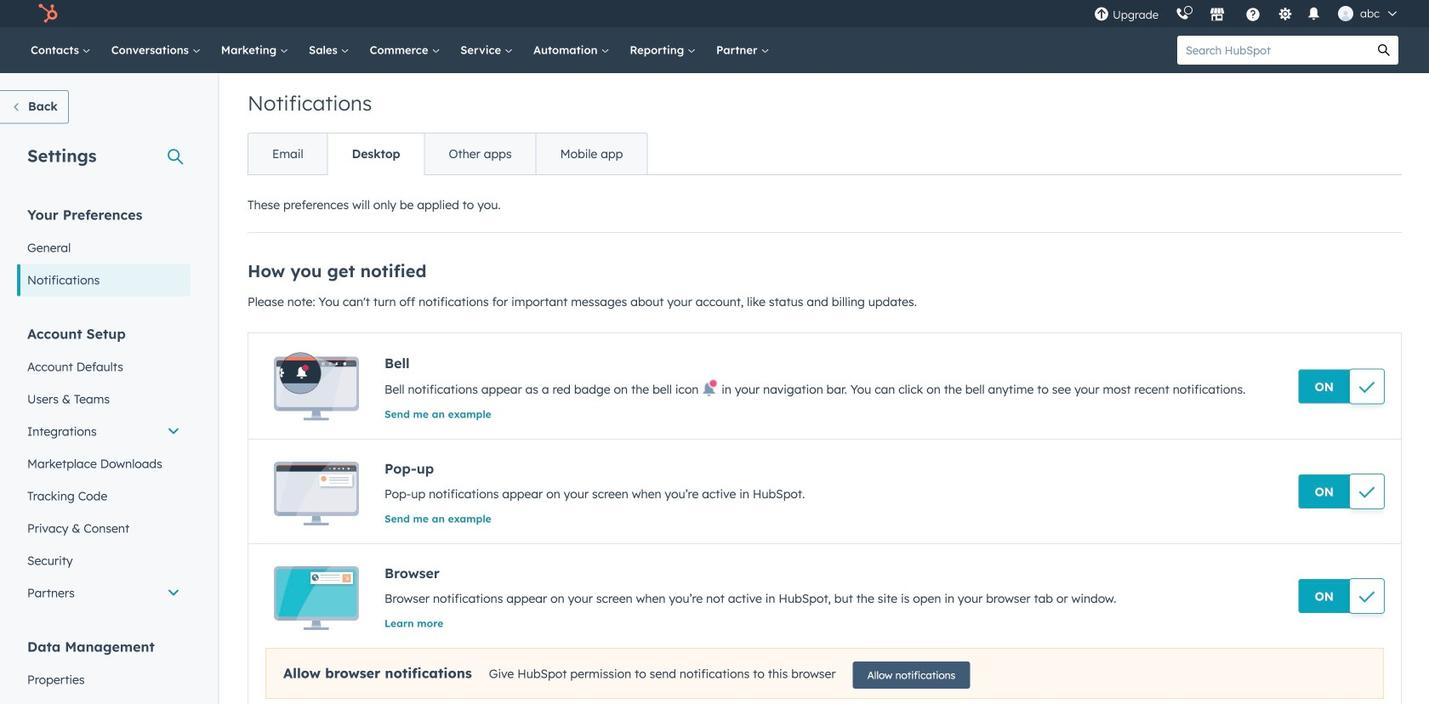 Task type: locate. For each thing, give the bounding box(es) containing it.
menu
[[1086, 0, 1409, 27]]

garebear orlando image
[[1339, 6, 1354, 21]]

Search HubSpot search field
[[1178, 36, 1370, 65]]

account setup element
[[17, 325, 191, 610]]

data management element
[[17, 638, 191, 705]]

marketplaces image
[[1210, 8, 1226, 23]]

navigation
[[248, 133, 648, 175]]



Task type: describe. For each thing, give the bounding box(es) containing it.
your preferences element
[[17, 206, 191, 297]]



Task type: vqa. For each thing, say whether or not it's contained in the screenshot.
Account Setup element
yes



